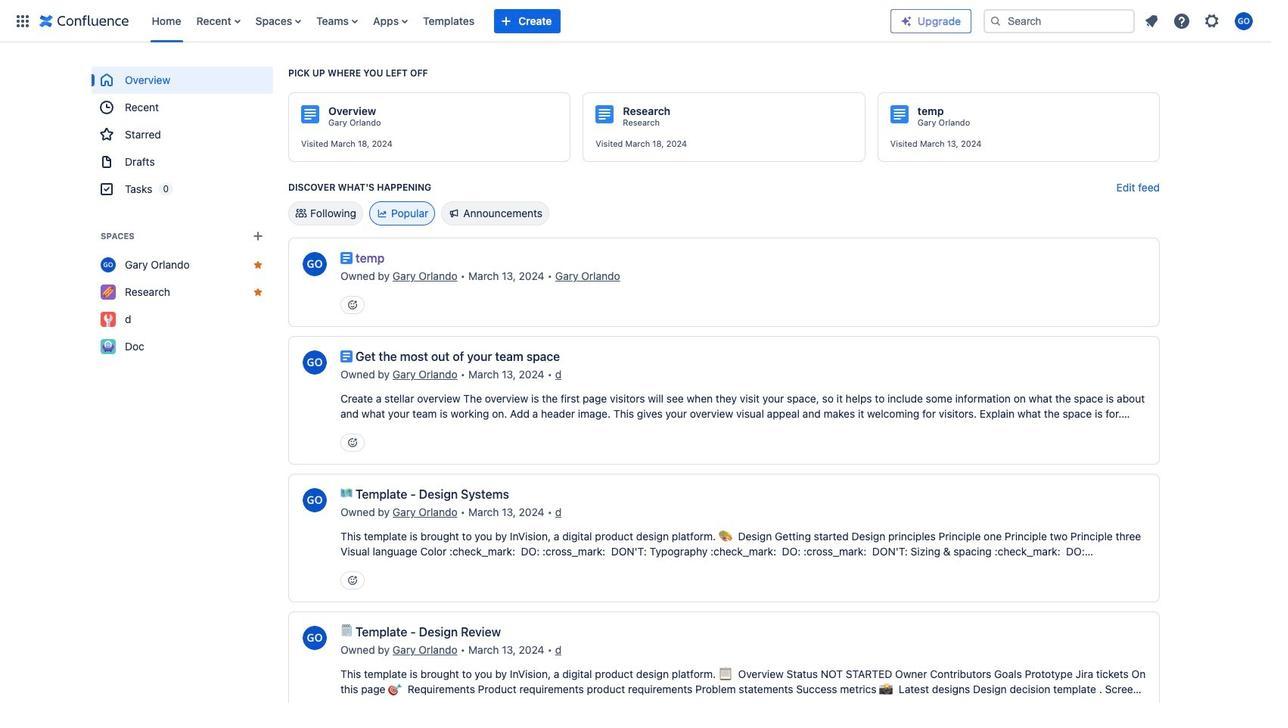 Task type: vqa. For each thing, say whether or not it's contained in the screenshot.
Unstar this space image
yes



Task type: locate. For each thing, give the bounding box(es) containing it.
confluence image
[[39, 12, 129, 30], [39, 12, 129, 30]]

list
[[144, 0, 891, 42], [1138, 7, 1262, 34]]

2 more information about gary orlando image from the top
[[301, 487, 328, 514]]

1 vertical spatial unstar this space image
[[252, 286, 264, 298]]

2 add reaction image from the top
[[347, 574, 359, 587]]

settings icon image
[[1203, 12, 1222, 30]]

1 unstar this space image from the top
[[252, 259, 264, 271]]

list for premium icon
[[1138, 7, 1262, 34]]

0 horizontal spatial list
[[144, 0, 891, 42]]

3 more information about gary orlando image from the top
[[301, 624, 328, 652]]

1 horizontal spatial list
[[1138, 7, 1262, 34]]

appswitcher icon image
[[14, 12, 32, 30]]

None search field
[[984, 9, 1135, 33]]

more information about gary orlando image
[[301, 349, 328, 376], [301, 487, 328, 514], [301, 624, 328, 652]]

1 add reaction image from the top
[[347, 437, 359, 449]]

global element
[[9, 0, 891, 42]]

more information about gary orlando image
[[301, 251, 328, 278]]

add reaction image
[[347, 299, 359, 311]]

1 vertical spatial add reaction image
[[347, 574, 359, 587]]

1 vertical spatial more information about gary orlando image
[[301, 487, 328, 514]]

:map: image
[[341, 487, 353, 499], [341, 487, 353, 499]]

list for appswitcher icon in the left top of the page
[[144, 0, 891, 42]]

0 vertical spatial unstar this space image
[[252, 259, 264, 271]]

:notepad_spiral: image
[[341, 624, 353, 637]]

0 vertical spatial add reaction image
[[347, 437, 359, 449]]

search image
[[990, 15, 1002, 27]]

add reaction image for 1st more information about gary orlando icon
[[347, 437, 359, 449]]

2 vertical spatial more information about gary orlando image
[[301, 624, 328, 652]]

add reaction image
[[347, 437, 359, 449], [347, 574, 359, 587]]

banner
[[0, 0, 1272, 42]]

0 vertical spatial more information about gary orlando image
[[301, 349, 328, 376]]

premium image
[[901, 15, 913, 27]]

group
[[92, 67, 273, 203]]

help icon image
[[1173, 12, 1191, 30]]

unstar this space image
[[252, 259, 264, 271], [252, 286, 264, 298]]



Task type: describe. For each thing, give the bounding box(es) containing it.
Search field
[[984, 9, 1135, 33]]

2 unstar this space image from the top
[[252, 286, 264, 298]]

add reaction image for second more information about gary orlando icon from the top of the page
[[347, 574, 359, 587]]

create a space image
[[249, 227, 267, 245]]

your profile and preferences image
[[1235, 12, 1253, 30]]

1 more information about gary orlando image from the top
[[301, 349, 328, 376]]

:notepad_spiral: image
[[341, 624, 353, 637]]

notification icon image
[[1143, 12, 1161, 30]]



